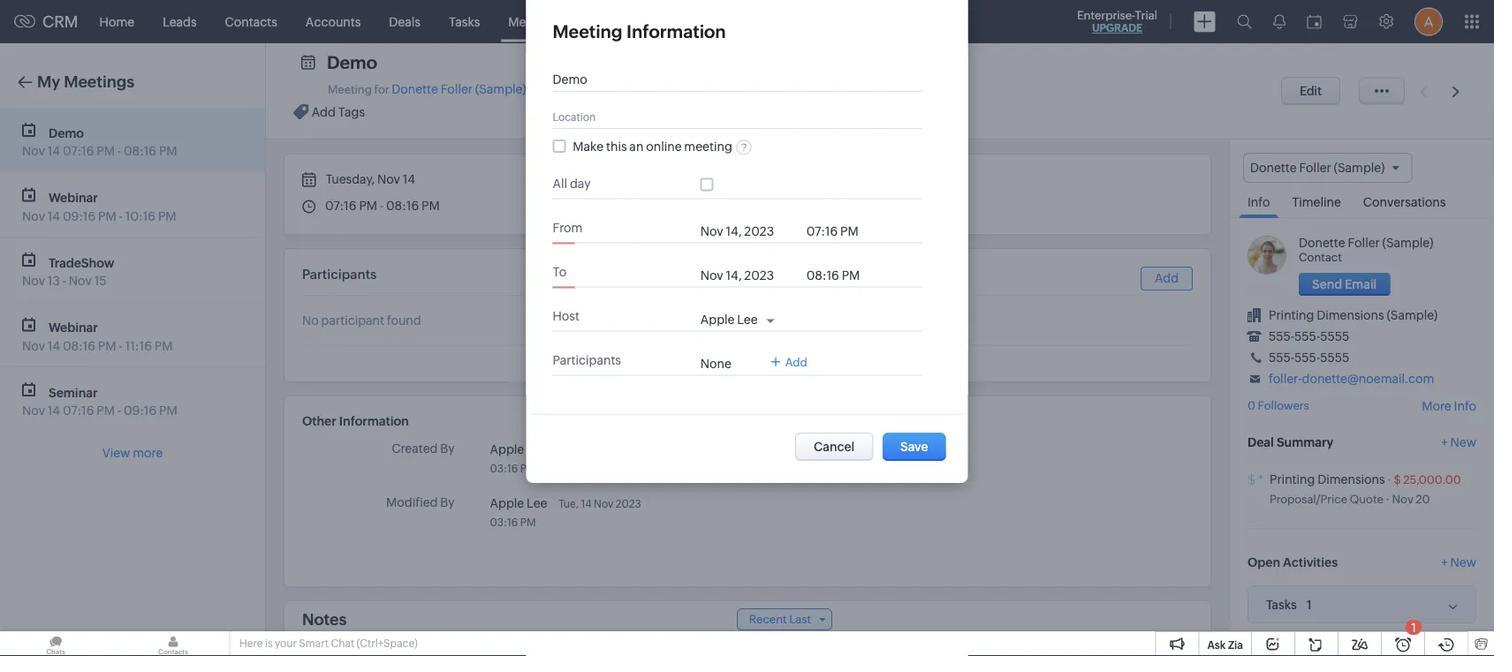 Task type: locate. For each thing, give the bounding box(es) containing it.
· right 'quote'
[[1386, 493, 1390, 506]]

deal
[[529, 82, 555, 96], [1248, 435, 1274, 450]]

dimensions up 'quote'
[[1318, 473, 1385, 487]]

info link
[[1239, 183, 1279, 218]]

555-555-5555
[[1269, 330, 1350, 344], [1269, 351, 1350, 365]]

to right related
[[599, 397, 613, 411]]

1 vertical spatial 555-555-5555
[[1269, 351, 1350, 365]]

signals element
[[1263, 0, 1297, 43]]

printing dimensions link up "this"
[[561, 82, 676, 96]]

0 horizontal spatial participants
[[302, 267, 377, 282]]

- up webinar nov 14 09:16 pm - 10:16 pm
[[117, 144, 121, 158]]

apple right created by on the left of the page
[[490, 442, 524, 456]]

09:16 up tradeshow at the top of page
[[63, 209, 96, 223]]

signals image
[[1274, 14, 1286, 29]]

1 horizontal spatial meeting
[[553, 21, 623, 42]]

0 vertical spatial host
[[701, 83, 726, 96]]

foller
[[441, 82, 473, 96], [1348, 236, 1380, 250]]

+ new down "more info" link on the right bottom
[[1442, 435, 1477, 450]]

0 vertical spatial 08:16
[[124, 144, 156, 158]]

by right modified
[[440, 496, 455, 510]]

donette foller (sample) link down tasks link
[[392, 82, 526, 96]]

09:16 inside seminar nov 14 07:16 pm - 09:16 pm
[[124, 404, 157, 418]]

1 vertical spatial participants
[[553, 353, 621, 367]]

1 vertical spatial + new
[[1442, 556, 1477, 570]]

1 by from the top
[[440, 442, 455, 456]]

2 vertical spatial dimensions
[[1318, 473, 1385, 487]]

info right more
[[1454, 399, 1477, 413]]

(sample)
[[475, 82, 526, 96], [1383, 236, 1434, 250], [1387, 309, 1438, 323]]

1 horizontal spatial add
[[785, 356, 808, 369]]

1 + from the top
[[1442, 435, 1448, 450]]

printing inside printing dimensions · $ 25,000.00 proposal/price quote · nov 20
[[1270, 473, 1315, 487]]

contacts link
[[211, 0, 291, 43]]

webinar for 08:16
[[49, 321, 98, 335]]

1 horizontal spatial meetings
[[508, 15, 562, 29]]

meetings left calls link
[[508, 15, 562, 29]]

Title text field
[[553, 72, 906, 87]]

information for other information
[[339, 414, 409, 429]]

webinar nov 14 09:16 pm - 10:16 pm
[[22, 191, 176, 223]]

zia
[[1228, 639, 1243, 651]]

0 horizontal spatial printing dimensions link
[[561, 82, 676, 96]]

1 horizontal spatial host
[[701, 83, 726, 96]]

2 vertical spatial (sample)
[[1387, 309, 1438, 323]]

by right created
[[440, 442, 455, 456]]

14 for tuesday, nov 14
[[403, 172, 415, 186]]

2 vertical spatial 07:16
[[63, 404, 94, 418]]

1 horizontal spatial information
[[627, 21, 726, 42]]

participants
[[302, 267, 377, 282], [553, 353, 621, 367]]

2 webinar from the top
[[49, 321, 98, 335]]

donette up contact
[[1299, 236, 1346, 250]]

meetings inside meetings 'link'
[[508, 15, 562, 29]]

- for webinar nov 14 09:16 pm - 10:16 pm
[[119, 209, 123, 223]]

foller inside the donette foller (sample) contact
[[1348, 236, 1380, 250]]

tradeshow
[[49, 256, 114, 270]]

1 + new from the top
[[1442, 435, 1477, 450]]

deals
[[389, 15, 421, 29]]

1 vertical spatial apple lee
[[490, 442, 547, 456]]

1 vertical spatial new
[[1451, 556, 1477, 570]]

07:16 for seminar nov 14 07:16 pm - 09:16 pm
[[63, 404, 94, 418]]

chats image
[[0, 632, 111, 657]]

0 horizontal spatial host
[[553, 309, 580, 323]]

meeting up "("
[[553, 21, 623, 42]]

0 vertical spatial add link
[[1141, 267, 1193, 291]]

next record image
[[1452, 86, 1464, 98]]

2 vertical spatial printing
[[1270, 473, 1315, 487]]

tue,
[[559, 444, 579, 456], [559, 498, 579, 510]]

- for webinar nov 14 08:16 pm - 11:16 pm
[[119, 339, 123, 353]]

webinar down demo nov 14 07:16 pm - 08:16 pm
[[49, 191, 98, 205]]

08:16 up seminar
[[63, 339, 95, 353]]

2 2023 from the top
[[616, 498, 641, 510]]

0 vertical spatial tue,
[[559, 444, 579, 456]]

2 vertical spatial add
[[785, 356, 808, 369]]

1 horizontal spatial donette foller (sample) link
[[1299, 236, 1434, 250]]

14 inside seminar nov 14 07:16 pm - 09:16 pm
[[48, 404, 60, 418]]

0 vertical spatial 5555
[[1321, 330, 1350, 344]]

participants up related to
[[553, 353, 621, 367]]

1 vertical spatial meetings
[[64, 73, 135, 91]]

0 vertical spatial meeting
[[553, 21, 623, 42]]

recent
[[749, 613, 787, 627]]

printing dimensions (sample) link
[[1269, 309, 1438, 323]]

1 vertical spatial dimensions
[[1317, 309, 1385, 323]]

1 tue, 14 nov 2023 03:16 pm from the top
[[490, 444, 641, 475]]

donette right for
[[392, 82, 438, 96]]

07:16
[[63, 144, 94, 158], [325, 199, 357, 213], [63, 404, 94, 418]]

printing for printing dimensions · $ 25,000.00 proposal/price quote · nov 20
[[1270, 473, 1315, 487]]

+ down 25,000.00 in the right bottom of the page
[[1442, 556, 1448, 570]]

host
[[701, 83, 726, 96], [553, 309, 580, 323]]

webinar inside webinar nov 14 09:16 pm - 10:16 pm
[[49, 191, 98, 205]]

all day
[[553, 176, 591, 190]]

1 vertical spatial tue,
[[559, 498, 579, 510]]

1 vertical spatial (sample)
[[1383, 236, 1434, 250]]

0 horizontal spatial foller
[[441, 82, 473, 96]]

conversations
[[1364, 195, 1446, 210]]

tags
[[338, 105, 365, 119]]

555-
[[1269, 330, 1295, 344], [1295, 330, 1321, 344], [1269, 351, 1295, 365], [1295, 351, 1321, 365]]

07:16 up webinar nov 14 09:16 pm - 10:16 pm
[[63, 144, 94, 158]]

1 vertical spatial webinar
[[49, 321, 98, 335]]

by for modified by
[[440, 496, 455, 510]]

2 555-555-5555 from the top
[[1269, 351, 1350, 365]]

printing dimensions · $ 25,000.00 proposal/price quote · nov 20
[[1270, 473, 1461, 506]]

0 horizontal spatial 08:16
[[63, 339, 95, 353]]

14 for webinar nov 14 09:16 pm - 10:16 pm
[[48, 209, 60, 223]]

Location text field
[[553, 110, 906, 124]]

1 vertical spatial 08:16
[[386, 199, 419, 213]]

- inside "webinar nov 14 08:16 pm - 11:16 pm"
[[119, 339, 123, 353]]

0 horizontal spatial meeting
[[328, 83, 372, 96]]

0 vertical spatial information
[[627, 21, 726, 42]]

deal summary
[[1248, 435, 1334, 450]]

your
[[275, 638, 297, 650]]

2023
[[616, 444, 641, 456], [616, 498, 641, 510]]

5555
[[1321, 330, 1350, 344], [1321, 351, 1350, 365]]

- inside tradeshow nov 13 - nov 15
[[62, 274, 66, 288]]

- up the view
[[117, 404, 121, 418]]

meeting inside meeting for donette foller (sample) deal ( printing dimensions )
[[328, 83, 372, 96]]

0 vertical spatial 09:16
[[63, 209, 96, 223]]

1 vertical spatial to
[[599, 397, 613, 411]]

14
[[48, 144, 60, 158], [403, 172, 415, 186], [48, 209, 60, 223], [48, 339, 60, 353], [48, 404, 60, 418], [581, 444, 592, 456], [581, 498, 592, 510]]

calls link
[[576, 0, 632, 43]]

0
[[1248, 399, 1256, 412]]

foller down tasks link
[[441, 82, 473, 96]]

recent last
[[749, 613, 811, 627]]

info left timeline
[[1248, 195, 1270, 210]]

+
[[1442, 435, 1448, 450], [1442, 556, 1448, 570]]

07:16 inside demo nov 14 07:16 pm - 08:16 pm
[[63, 144, 94, 158]]

08:16 down the tuesday, nov 14
[[386, 199, 419, 213]]

1 vertical spatial add link
[[771, 356, 808, 369]]

2 new from the top
[[1451, 556, 1477, 570]]

ask zia
[[1208, 639, 1243, 651]]

notes
[[302, 611, 347, 629]]

meetings right my
[[64, 73, 135, 91]]

2 tue, from the top
[[559, 498, 579, 510]]

foller down the "conversations"
[[1348, 236, 1380, 250]]

host inside host apple lee
[[701, 83, 726, 96]]

1 vertical spatial foller
[[1348, 236, 1380, 250]]

add for add link to the top
[[1155, 271, 1179, 285]]

1 horizontal spatial donette
[[1299, 236, 1346, 250]]

09:16 up view more
[[124, 404, 157, 418]]

timeline
[[1292, 195, 1341, 210]]

1 horizontal spatial printing dimensions link
[[1270, 473, 1385, 487]]

08:16 inside "webinar nov 14 08:16 pm - 11:16 pm"
[[63, 339, 95, 353]]

1 horizontal spatial add link
[[1141, 267, 1193, 291]]

0 vertical spatial foller
[[441, 82, 473, 96]]

07:16 for demo nov 14 07:16 pm - 08:16 pm
[[63, 144, 94, 158]]

1 vertical spatial by
[[440, 496, 455, 510]]

home link
[[85, 0, 149, 43]]

2 horizontal spatial add
[[1155, 271, 1179, 285]]

1 vertical spatial meeting
[[328, 83, 372, 96]]

dimensions
[[609, 82, 676, 96], [1317, 309, 1385, 323], [1318, 473, 1385, 487]]

0 horizontal spatial donette
[[392, 82, 438, 96]]

demo nov 14 07:16 pm - 08:16 pm
[[22, 126, 177, 158]]

1 new from the top
[[1451, 435, 1477, 450]]

None button
[[1282, 77, 1341, 105], [1299, 273, 1390, 296], [795, 433, 873, 461], [883, 433, 946, 461], [1282, 77, 1341, 105], [1299, 273, 1390, 296], [795, 433, 873, 461], [883, 433, 946, 461]]

0 vertical spatial new
[[1451, 435, 1477, 450]]

1 vertical spatial donette foller (sample) link
[[1299, 236, 1434, 250]]

08:16 inside demo nov 14 07:16 pm - 08:16 pm
[[124, 144, 156, 158]]

from
[[553, 220, 583, 235]]

08:16 up 10:16
[[124, 144, 156, 158]]

1 vertical spatial information
[[339, 414, 409, 429]]

2 vertical spatial 08:16
[[63, 339, 95, 353]]

no participant found
[[302, 314, 421, 328]]

07:16 down seminar
[[63, 404, 94, 418]]

2023 for modified by
[[616, 498, 641, 510]]

0 vertical spatial donette foller (sample) link
[[392, 82, 526, 96]]

modified
[[386, 496, 438, 510]]

0 vertical spatial info
[[1248, 195, 1270, 210]]

2 horizontal spatial 08:16
[[386, 199, 419, 213]]

information up created
[[339, 414, 409, 429]]

deal left "("
[[529, 82, 555, 96]]

leads
[[163, 15, 197, 29]]

information up )
[[627, 21, 726, 42]]

add for bottommost add link
[[785, 356, 808, 369]]

5555 down printing dimensions (sample) 'link'
[[1321, 330, 1350, 344]]

14 for webinar nov 14 08:16 pm - 11:16 pm
[[48, 339, 60, 353]]

1 horizontal spatial foller
[[1348, 236, 1380, 250]]

0 horizontal spatial add
[[312, 105, 336, 119]]

foller-donette@noemail.com link
[[1269, 372, 1435, 386]]

view
[[102, 446, 130, 460]]

calls
[[590, 15, 618, 29]]

- left 11:16
[[119, 339, 123, 353]]

1 vertical spatial tue, 14 nov 2023 03:16 pm
[[490, 498, 641, 529]]

08:16 for webinar nov 14 08:16 pm - 11:16 pm
[[63, 339, 95, 353]]

08:16 for 07:16 pm - 08:16 pm
[[386, 199, 419, 213]]

mmm d, yyyy text field
[[701, 224, 798, 238]]

1 vertical spatial donette
[[1299, 236, 1346, 250]]

-
[[117, 144, 121, 158], [380, 199, 384, 213], [119, 209, 123, 223], [62, 274, 66, 288], [119, 339, 123, 353], [117, 404, 121, 418]]

webinar down 13
[[49, 321, 98, 335]]

(sample) up donette@noemail.com
[[1387, 309, 1438, 323]]

1 2023 from the top
[[616, 444, 641, 456]]

1 vertical spatial 09:16
[[124, 404, 157, 418]]

to
[[553, 265, 567, 279], [599, 397, 613, 411]]

demo
[[327, 52, 377, 72], [49, 126, 84, 140]]

0 vertical spatial participants
[[302, 267, 377, 282]]

2 + new from the top
[[1442, 556, 1477, 570]]

1 webinar from the top
[[49, 191, 98, 205]]

crm
[[42, 13, 78, 31]]

0 vertical spatial 07:16
[[63, 144, 94, 158]]

0 horizontal spatial demo
[[49, 126, 84, 140]]

1 horizontal spatial 09:16
[[124, 404, 157, 418]]

0 horizontal spatial 09:16
[[63, 209, 96, 223]]

webinar inside "webinar nov 14 08:16 pm - 11:16 pm"
[[49, 321, 98, 335]]

0 horizontal spatial to
[[553, 265, 567, 279]]

09:16
[[63, 209, 96, 223], [124, 404, 157, 418]]

make
[[573, 139, 604, 153]]

0 vertical spatial +
[[1442, 435, 1448, 450]]

- right 13
[[62, 274, 66, 288]]

demo inside demo nov 14 07:16 pm - 08:16 pm
[[49, 126, 84, 140]]

demo up for
[[327, 52, 377, 72]]

1 horizontal spatial 08:16
[[124, 144, 156, 158]]

by
[[440, 442, 455, 456], [440, 496, 455, 510]]

1 horizontal spatial demo
[[327, 52, 377, 72]]

dimensions up an
[[609, 82, 676, 96]]

1 tue, from the top
[[559, 444, 579, 456]]

- inside demo nov 14 07:16 pm - 08:16 pm
[[117, 144, 121, 158]]

my
[[37, 73, 60, 91]]

(sample) down the "conversations"
[[1383, 236, 1434, 250]]

1 vertical spatial add
[[1155, 271, 1179, 285]]

participants up 'participant'
[[302, 267, 377, 282]]

summary
[[1277, 435, 1334, 450]]

followers
[[1258, 399, 1310, 412]]

dimensions inside printing dimensions · $ 25,000.00 proposal/price quote · nov 20
[[1318, 473, 1385, 487]]

add
[[312, 105, 336, 119], [1155, 271, 1179, 285], [785, 356, 808, 369]]

tue, 14 nov 2023 03:16 pm for modified by
[[490, 498, 641, 529]]

0 vertical spatial 2023
[[616, 444, 641, 456]]

0 vertical spatial demo
[[327, 52, 377, 72]]

(sample) for donette foller (sample) contact
[[1383, 236, 1434, 250]]

printing up "foller-"
[[1269, 309, 1315, 323]]

2023 for created by
[[616, 444, 641, 456]]

created by
[[392, 442, 455, 456]]

nov
[[22, 144, 45, 158], [377, 172, 400, 186], [22, 209, 45, 223], [22, 274, 45, 288], [69, 274, 92, 288], [22, 339, 45, 353], [22, 404, 45, 418], [594, 444, 614, 456], [1392, 493, 1414, 506], [594, 498, 614, 510]]

0 vertical spatial meetings
[[508, 15, 562, 29]]

an
[[630, 139, 644, 153]]

0 horizontal spatial add link
[[771, 356, 808, 369]]

14 for seminar nov 14 07:16 pm - 09:16 pm
[[48, 404, 60, 418]]

(sample) inside the donette foller (sample) contact
[[1383, 236, 1434, 250]]

new
[[1451, 435, 1477, 450], [1451, 556, 1477, 570]]

(sample) left "("
[[475, 82, 526, 96]]

meeting for meeting for donette foller (sample) deal ( printing dimensions )
[[328, 83, 372, 96]]

dimensions up foller-donette@noemail.com link
[[1317, 309, 1385, 323]]

+ new down 25,000.00 in the right bottom of the page
[[1442, 556, 1477, 570]]

1 vertical spatial 5555
[[1321, 351, 1350, 365]]

5555 up foller-donette@noemail.com
[[1321, 351, 1350, 365]]

apple lee for created by
[[490, 442, 547, 456]]

meeting
[[553, 21, 623, 42], [328, 83, 372, 96]]

demo down my
[[49, 126, 84, 140]]

0 vertical spatial tue, 14 nov 2023 03:16 pm
[[490, 444, 641, 475]]

2 03:16 from the top
[[490, 517, 518, 529]]

0 vertical spatial deal
[[529, 82, 555, 96]]

printing
[[561, 82, 606, 96], [1269, 309, 1315, 323], [1270, 473, 1315, 487]]

meeting up tags
[[328, 83, 372, 96]]

nov inside webinar nov 14 09:16 pm - 10:16 pm
[[22, 209, 45, 223]]

contacts image
[[118, 632, 229, 657]]

to down from
[[553, 265, 567, 279]]

demo for demo nov 14 07:16 pm - 08:16 pm
[[49, 126, 84, 140]]

meeting for meeting information
[[553, 21, 623, 42]]

webinar
[[49, 191, 98, 205], [49, 321, 98, 335]]

printing up "make"
[[561, 82, 606, 96]]

webinar for 09:16
[[49, 191, 98, 205]]

- left 10:16
[[119, 209, 123, 223]]

+ down "more info" link on the right bottom
[[1442, 435, 1448, 450]]

0 vertical spatial add
[[312, 105, 336, 119]]

nov inside seminar nov 14 07:16 pm - 09:16 pm
[[22, 404, 45, 418]]

0 vertical spatial ·
[[1388, 473, 1392, 487]]

accounts link
[[291, 0, 375, 43]]

14 inside demo nov 14 07:16 pm - 08:16 pm
[[48, 144, 60, 158]]

03:16
[[490, 463, 518, 475], [490, 517, 518, 529]]

1 vertical spatial 2023
[[616, 498, 641, 510]]

printing up "proposal/price"
[[1270, 473, 1315, 487]]

)
[[676, 82, 680, 96]]

1 vertical spatial printing
[[1269, 309, 1315, 323]]

1 5555 from the top
[[1321, 330, 1350, 344]]

1 03:16 from the top
[[490, 463, 518, 475]]

14 inside webinar nov 14 09:16 pm - 10:16 pm
[[48, 209, 60, 223]]

enterprise-
[[1077, 8, 1135, 22]]

0 vertical spatial 555-555-5555
[[1269, 330, 1350, 344]]

hh:mm a text field
[[807, 224, 877, 238]]

meetings
[[508, 15, 562, 29], [64, 73, 135, 91]]

2 by from the top
[[440, 496, 455, 510]]

0 vertical spatial 03:16
[[490, 463, 518, 475]]

· left $
[[1388, 473, 1392, 487]]

hh:mm a text field
[[807, 268, 877, 282]]

0 horizontal spatial deal
[[529, 82, 555, 96]]

1 vertical spatial info
[[1454, 399, 1477, 413]]

07:16 inside seminar nov 14 07:16 pm - 09:16 pm
[[63, 404, 94, 418]]

0 horizontal spatial information
[[339, 414, 409, 429]]

14 inside "webinar nov 14 08:16 pm - 11:16 pm"
[[48, 339, 60, 353]]

printing dimensions link up "proposal/price"
[[1270, 473, 1385, 487]]

03:16 for modified by
[[490, 517, 518, 529]]

07:16 down tuesday,
[[325, 199, 357, 213]]

0 vertical spatial printing dimensions link
[[561, 82, 676, 96]]

0 vertical spatial webinar
[[49, 191, 98, 205]]

0 vertical spatial donette
[[392, 82, 438, 96]]

- inside seminar nov 14 07:16 pm - 09:16 pm
[[117, 404, 121, 418]]

my meetings
[[37, 73, 135, 91]]

2 tue, 14 nov 2023 03:16 pm from the top
[[490, 498, 641, 529]]

open activities
[[1248, 556, 1338, 570]]

deal down 0
[[1248, 435, 1274, 450]]

view more
[[102, 446, 163, 460]]

donette foller (sample) link up contact
[[1299, 236, 1434, 250]]

0 vertical spatial + new
[[1442, 435, 1477, 450]]

- inside webinar nov 14 09:16 pm - 10:16 pm
[[119, 209, 123, 223]]



Task type: describe. For each thing, give the bounding box(es) containing it.
profile image
[[1415, 8, 1443, 36]]

mmm d, yyyy text field
[[701, 268, 798, 282]]

- down the tuesday, nov 14
[[380, 199, 384, 213]]

here is your smart chat (ctrl+space)
[[240, 638, 418, 650]]

apple up "none"
[[701, 312, 735, 326]]

0 vertical spatial (sample)
[[475, 82, 526, 96]]

webinar nov 14 08:16 pm - 11:16 pm
[[22, 321, 173, 353]]

seminar nov 14 07:16 pm - 09:16 pm
[[22, 386, 177, 418]]

add tags
[[312, 105, 365, 119]]

10:16
[[125, 209, 156, 223]]

meeting
[[684, 139, 732, 153]]

meetings link
[[494, 0, 576, 43]]

1
[[1412, 621, 1417, 635]]

11:16
[[125, 339, 152, 353]]

analytics link
[[705, 0, 786, 43]]

(
[[557, 82, 561, 96]]

quote
[[1350, 493, 1384, 506]]

- for demo nov 14 07:16 pm - 08:16 pm
[[117, 144, 121, 158]]

none
[[701, 356, 732, 371]]

apple lee for modified by
[[490, 496, 547, 510]]

(ctrl+space)
[[357, 638, 418, 650]]

tasks
[[449, 15, 480, 29]]

more
[[133, 446, 163, 460]]

more info
[[1422, 399, 1477, 413]]

demo for demo
[[327, 52, 377, 72]]

tradeshow nov 13 - nov 15
[[22, 256, 114, 288]]

this
[[606, 139, 627, 153]]

1 vertical spatial 07:16
[[325, 199, 357, 213]]

dimensions for printing dimensions · $ 25,000.00 proposal/price quote · nov 20
[[1318, 473, 1385, 487]]

meeting for donette foller (sample) deal ( printing dimensions )
[[328, 82, 680, 96]]

other information
[[302, 414, 409, 429]]

host for host apple lee
[[701, 83, 726, 96]]

other
[[302, 414, 337, 429]]

participant
[[321, 314, 384, 328]]

1 vertical spatial printing dimensions link
[[1270, 473, 1385, 487]]

$
[[1394, 473, 1401, 487]]

leads link
[[149, 0, 211, 43]]

day
[[570, 176, 591, 190]]

all
[[553, 176, 567, 190]]

nov inside printing dimensions · $ 25,000.00 proposal/price quote · nov 20
[[1392, 493, 1414, 506]]

host apple lee
[[701, 82, 786, 96]]

here
[[240, 638, 263, 650]]

online
[[646, 139, 682, 153]]

0 horizontal spatial info
[[1248, 195, 1270, 210]]

(sample) for printing dimensions (sample)
[[1387, 309, 1438, 323]]

found
[[387, 314, 421, 328]]

25,000.00
[[1404, 473, 1461, 487]]

no
[[302, 314, 319, 328]]

donette inside the donette foller (sample) contact
[[1299, 236, 1346, 250]]

nov inside "webinar nov 14 08:16 pm - 11:16 pm"
[[22, 339, 45, 353]]

14 for demo nov 14 07:16 pm - 08:16 pm
[[48, 144, 60, 158]]

reports
[[646, 15, 691, 29]]

modified by
[[386, 496, 455, 510]]

by for created by
[[440, 442, 455, 456]]

more
[[1422, 399, 1452, 413]]

nov inside demo nov 14 07:16 pm - 08:16 pm
[[22, 144, 45, 158]]

enterprise-trial upgrade
[[1077, 8, 1158, 34]]

for
[[374, 83, 389, 96]]

smart
[[299, 638, 329, 650]]

09:16 inside webinar nov 14 09:16 pm - 10:16 pm
[[63, 209, 96, 223]]

03:16 for created by
[[490, 463, 518, 475]]

1 555-555-5555 from the top
[[1269, 330, 1350, 344]]

tuesday,
[[326, 172, 375, 186]]

trial
[[1135, 8, 1158, 22]]

related to
[[553, 397, 613, 411]]

0 horizontal spatial meetings
[[64, 73, 135, 91]]

meeting information
[[553, 21, 726, 42]]

home
[[100, 15, 134, 29]]

apple up location text box
[[728, 82, 763, 96]]

contacts
[[225, 15, 277, 29]]

is
[[265, 638, 273, 650]]

information for meeting information
[[627, 21, 726, 42]]

1 horizontal spatial to
[[599, 397, 613, 411]]

0 vertical spatial printing
[[561, 82, 606, 96]]

conversations link
[[1355, 183, 1455, 218]]

deals link
[[375, 0, 435, 43]]

tue, for created by
[[559, 444, 579, 456]]

host for host
[[553, 309, 580, 323]]

proposal/price
[[1270, 493, 1348, 506]]

add for add tags
[[312, 105, 336, 119]]

donette foller (sample) contact
[[1299, 236, 1434, 264]]

ask
[[1208, 639, 1226, 651]]

2 + from the top
[[1442, 556, 1448, 570]]

timeline link
[[1284, 183, 1350, 218]]

created
[[392, 442, 438, 456]]

tuesday, nov 14
[[323, 172, 415, 186]]

tue, for modified by
[[559, 498, 579, 510]]

make this an online meeting
[[573, 139, 732, 153]]

0 vertical spatial apple lee
[[701, 312, 758, 326]]

foller-
[[1269, 372, 1302, 386]]

open
[[1248, 556, 1281, 570]]

15
[[94, 274, 107, 288]]

reports link
[[632, 0, 705, 43]]

1 horizontal spatial info
[[1454, 399, 1477, 413]]

0 vertical spatial dimensions
[[609, 82, 676, 96]]

0 horizontal spatial donette foller (sample) link
[[392, 82, 526, 96]]

1 vertical spatial ·
[[1386, 493, 1390, 506]]

1 horizontal spatial participants
[[553, 353, 621, 367]]

related
[[553, 397, 597, 411]]

- for seminar nov 14 07:16 pm - 09:16 pm
[[117, 404, 121, 418]]

printing for printing dimensions (sample)
[[1269, 309, 1315, 323]]

2 5555 from the top
[[1321, 351, 1350, 365]]

foller-donette@noemail.com
[[1269, 372, 1435, 386]]

more info link
[[1422, 399, 1477, 413]]

seminar
[[49, 386, 98, 400]]

accounts
[[306, 15, 361, 29]]

13
[[48, 274, 60, 288]]

tue, 14 nov 2023 03:16 pm for created by
[[490, 444, 641, 475]]

apple right modified by
[[490, 496, 524, 510]]

20
[[1416, 493, 1430, 506]]

upgrade
[[1092, 22, 1143, 34]]

printing dimensions (sample)
[[1269, 309, 1438, 323]]

contact
[[1299, 251, 1342, 264]]

profile element
[[1404, 0, 1454, 43]]

donette@noemail.com
[[1302, 372, 1435, 386]]

tasks link
[[435, 0, 494, 43]]

crm link
[[14, 13, 78, 31]]

1 vertical spatial deal
[[1248, 435, 1274, 450]]

dimensions for printing dimensions (sample)
[[1317, 309, 1385, 323]]



Task type: vqa. For each thing, say whether or not it's contained in the screenshot.


